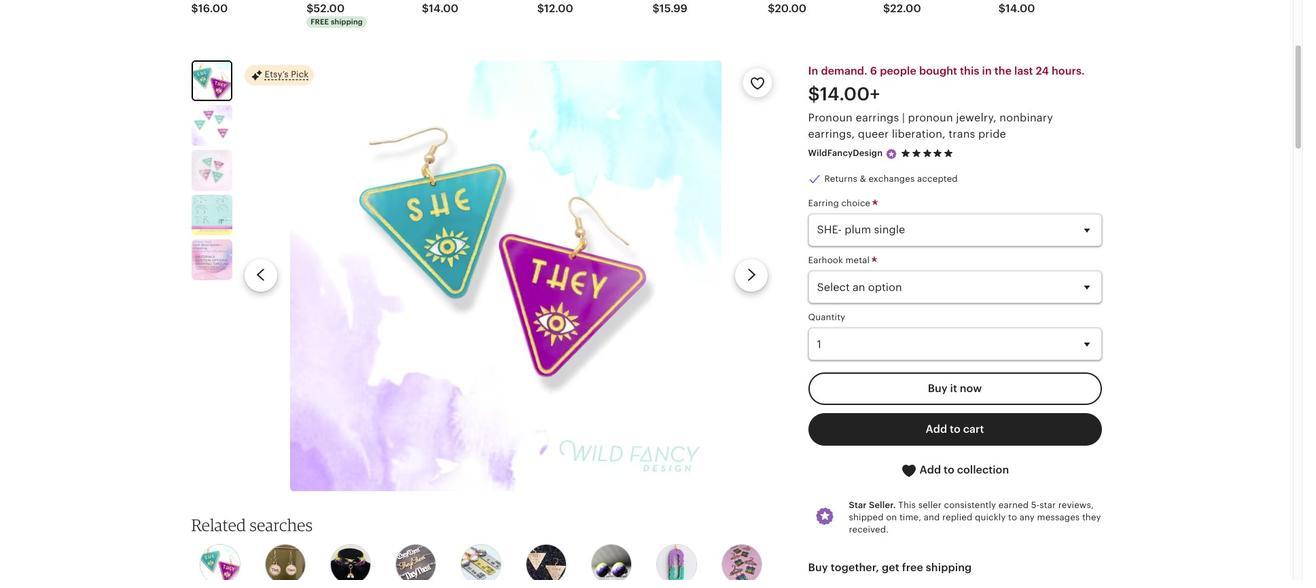 Task type: vqa. For each thing, say whether or not it's contained in the screenshot.
NONBINARY
yes



Task type: describe. For each thing, give the bounding box(es) containing it.
received.
[[849, 525, 889, 536]]

buy for buy together, get free shipping
[[808, 562, 828, 575]]

16.00
[[198, 2, 228, 15]]

earring
[[808, 198, 839, 208]]

this
[[898, 501, 916, 511]]

to for collection
[[944, 464, 955, 477]]

pronoun
[[908, 111, 953, 124]]

12.00
[[544, 2, 573, 15]]

in demand. 6 people bought this in the last 24 hours. $14.00+
[[808, 64, 1085, 105]]

buy for buy it now
[[928, 383, 948, 396]]

related searches
[[191, 516, 313, 536]]

$ 52.00 free shipping
[[307, 2, 363, 26]]

pronoun earrings pronoun jewelry nonbinary earrings queer image 3 image
[[191, 150, 232, 191]]

add for add to cart
[[926, 423, 947, 436]]

pronoun
[[808, 111, 853, 124]]

$ 20.00
[[768, 2, 807, 15]]

collection
[[957, 464, 1009, 477]]

choice
[[841, 198, 871, 208]]

consistently
[[944, 501, 996, 511]]

1 horizontal spatial shipping
[[926, 562, 972, 575]]

$ 12.00
[[537, 2, 573, 15]]

buy it now button
[[808, 373, 1102, 406]]

trans
[[949, 128, 975, 141]]

52.00
[[314, 2, 345, 15]]

24
[[1036, 64, 1049, 77]]

star_seller image
[[886, 148, 898, 160]]

to for cart
[[950, 423, 961, 436]]

2 $ 14.00 from the left
[[999, 2, 1035, 15]]

queer
[[858, 128, 889, 141]]

1 $ 14.00 from the left
[[422, 2, 459, 15]]

shipped
[[849, 513, 884, 523]]

bought
[[919, 64, 957, 77]]

jewelry,
[[956, 111, 997, 124]]

free
[[902, 562, 923, 575]]

add to collection button
[[808, 455, 1102, 488]]

star
[[1040, 501, 1056, 511]]

add to collection
[[917, 464, 1009, 477]]

seller
[[918, 501, 942, 511]]

pronoun earrings pronoun jewelry nonbinary earrings queer image 4 image
[[191, 195, 232, 236]]

7 $ from the left
[[883, 2, 890, 15]]

$ 22.00
[[883, 2, 921, 15]]

this seller consistently earned 5-star reviews, shipped on time, and replied quickly to any messages they received.
[[849, 501, 1101, 536]]

star seller.
[[849, 501, 896, 511]]

related
[[191, 516, 246, 536]]

add to cart button
[[808, 414, 1102, 447]]

add to cart
[[926, 423, 984, 436]]

together,
[[831, 562, 879, 575]]

seller.
[[869, 501, 896, 511]]

earhook
[[808, 255, 843, 266]]

3 $ from the left
[[422, 2, 429, 15]]

quickly
[[975, 513, 1006, 523]]

pronoun earrings | pronoun jewelry, nonbinary earrings, queer liberation, trans pride
[[808, 111, 1053, 141]]

related searches region
[[175, 516, 788, 581]]



Task type: locate. For each thing, give the bounding box(es) containing it.
0 vertical spatial to
[[950, 423, 961, 436]]

5-
[[1031, 501, 1040, 511]]

1 horizontal spatial $ 14.00
[[999, 2, 1035, 15]]

wildfancydesign
[[808, 148, 883, 158]]

buy left together, at bottom right
[[808, 562, 828, 575]]

0 horizontal spatial 14.00
[[429, 2, 459, 15]]

1 $ from the left
[[191, 2, 198, 15]]

$14.00+
[[808, 84, 880, 105]]

pronoun earrings pronoun jewelry nonbinary earrings queer image 2 image
[[191, 105, 232, 146]]

buy together, get free shipping
[[808, 562, 972, 575]]

returns & exchanges accepted
[[825, 174, 958, 184]]

cart
[[963, 423, 984, 436]]

replied
[[942, 513, 973, 523]]

shipping
[[331, 18, 363, 26], [926, 562, 972, 575]]

returns
[[825, 174, 858, 184]]

8 $ from the left
[[999, 2, 1006, 15]]

6
[[870, 64, 877, 77]]

1 14.00 from the left
[[429, 2, 459, 15]]

nonbinary
[[1000, 111, 1053, 124]]

0 horizontal spatial $ 14.00
[[422, 2, 459, 15]]

&
[[860, 174, 866, 184]]

2 vertical spatial to
[[1008, 513, 1017, 523]]

0 horizontal spatial buy
[[808, 562, 828, 575]]

etsy's
[[265, 69, 289, 80]]

messages
[[1037, 513, 1080, 523]]

pride
[[978, 128, 1006, 141]]

to left cart
[[950, 423, 961, 436]]

to down earned
[[1008, 513, 1017, 523]]

pronoun earrings pronoun jewelry nonbinary earrings queer image 5 image
[[191, 240, 232, 281]]

add left cart
[[926, 423, 947, 436]]

0 horizontal spatial shipping
[[331, 18, 363, 26]]

earrings
[[856, 111, 899, 124]]

to inside "this seller consistently earned 5-star reviews, shipped on time, and replied quickly to any messages they received."
[[1008, 513, 1017, 523]]

on
[[886, 513, 897, 523]]

this
[[960, 64, 979, 77]]

1 vertical spatial shipping
[[926, 562, 972, 575]]

free
[[311, 18, 329, 26]]

searches
[[250, 516, 313, 536]]

earhook metal
[[808, 255, 872, 266]]

5 $ from the left
[[653, 2, 660, 15]]

pick
[[291, 69, 309, 80]]

the
[[995, 64, 1012, 77]]

etsy's pick
[[265, 69, 309, 80]]

liberation,
[[892, 128, 946, 141]]

get
[[882, 562, 899, 575]]

it
[[950, 383, 957, 396]]

0 vertical spatial buy
[[928, 383, 948, 396]]

add for add to collection
[[920, 464, 941, 477]]

1 horizontal spatial buy
[[928, 383, 948, 396]]

0 vertical spatial shipping
[[331, 18, 363, 26]]

people
[[880, 64, 917, 77]]

earned
[[999, 501, 1029, 511]]

they
[[1082, 513, 1101, 523]]

metal
[[846, 255, 870, 266]]

earrings,
[[808, 128, 855, 141]]

demand.
[[821, 64, 868, 77]]

etsy's pick button
[[244, 64, 314, 86]]

1 vertical spatial add
[[920, 464, 941, 477]]

$
[[191, 2, 198, 15], [307, 2, 314, 15], [422, 2, 429, 15], [537, 2, 544, 15], [653, 2, 660, 15], [768, 2, 775, 15], [883, 2, 890, 15], [999, 2, 1006, 15]]

time,
[[900, 513, 921, 523]]

earring choice
[[808, 198, 873, 208]]

4 $ from the left
[[537, 2, 544, 15]]

and
[[924, 513, 940, 523]]

15.99
[[660, 2, 688, 15]]

0 vertical spatial add
[[926, 423, 947, 436]]

add
[[926, 423, 947, 436], [920, 464, 941, 477]]

star
[[849, 501, 867, 511]]

shipping right free
[[926, 562, 972, 575]]

last
[[1014, 64, 1033, 77]]

$ inside $ 52.00 free shipping
[[307, 2, 314, 15]]

in
[[808, 64, 818, 77]]

2 14.00 from the left
[[1006, 2, 1035, 15]]

add up the seller
[[920, 464, 941, 477]]

reviews,
[[1058, 501, 1094, 511]]

20.00
[[775, 2, 807, 15]]

$ 15.99
[[653, 2, 688, 15]]

14.00
[[429, 2, 459, 15], [1006, 2, 1035, 15]]

to left the collection
[[944, 464, 955, 477]]

shipping inside $ 52.00 free shipping
[[331, 18, 363, 26]]

buy inside button
[[928, 383, 948, 396]]

to inside add to collection button
[[944, 464, 955, 477]]

22.00
[[890, 2, 921, 15]]

0 horizontal spatial pronoun earrings pronoun jewelry nonbinary earrings queer image 1 image
[[193, 62, 231, 100]]

hours.
[[1052, 64, 1085, 77]]

2 $ from the left
[[307, 2, 314, 15]]

to inside add to cart button
[[950, 423, 961, 436]]

now
[[960, 383, 982, 396]]

in
[[982, 64, 992, 77]]

quantity
[[808, 313, 845, 323]]

exchanges
[[869, 174, 915, 184]]

buy
[[928, 383, 948, 396], [808, 562, 828, 575]]

1 horizontal spatial pronoun earrings pronoun jewelry nonbinary earrings queer image 1 image
[[290, 60, 722, 492]]

buy it now
[[928, 383, 982, 396]]

wildfancydesign link
[[808, 148, 883, 158]]

$ 16.00
[[191, 2, 228, 15]]

1 horizontal spatial 14.00
[[1006, 2, 1035, 15]]

1 vertical spatial to
[[944, 464, 955, 477]]

any
[[1020, 513, 1035, 523]]

6 $ from the left
[[768, 2, 775, 15]]

buy left it
[[928, 383, 948, 396]]

accepted
[[917, 174, 958, 184]]

$ 14.00
[[422, 2, 459, 15], [999, 2, 1035, 15]]

1 vertical spatial buy
[[808, 562, 828, 575]]

shipping down 52.00
[[331, 18, 363, 26]]

to
[[950, 423, 961, 436], [944, 464, 955, 477], [1008, 513, 1017, 523]]

|
[[902, 111, 905, 124]]

pronoun earrings pronoun jewelry nonbinary earrings queer image 1 image
[[290, 60, 722, 492], [193, 62, 231, 100]]



